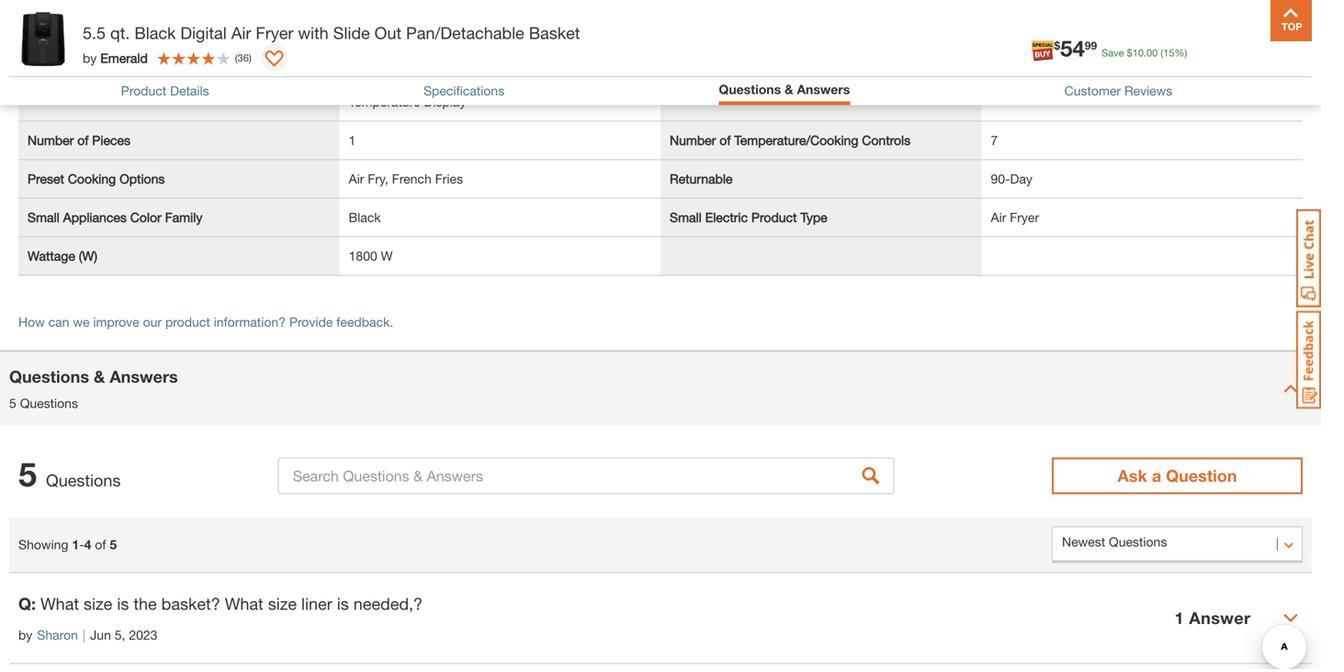 Task type: vqa. For each thing, say whether or not it's contained in the screenshot.
Use
no



Task type: describe. For each thing, give the bounding box(es) containing it.
5 questions
[[18, 455, 121, 494]]

ask a question button
[[1052, 458, 1303, 495]]

10
[[1133, 47, 1144, 59]]

)
[[249, 52, 252, 64]]

question
[[1166, 466, 1237, 486]]

type
[[801, 210, 828, 225]]

1 for 1 answer
[[1175, 609, 1185, 629]]

.
[[1144, 47, 1147, 59]]

customer reviews
[[1065, 83, 1173, 98]]

black right qt.
[[135, 23, 176, 43]]

color/finish
[[28, 17, 97, 32]]

fries
[[435, 171, 463, 187]]

qt.
[[110, 23, 130, 43]]

temperature
[[349, 94, 421, 109]]

no
[[1060, 56, 1076, 71]]

1 what from the left
[[40, 595, 79, 614]]

7
[[991, 133, 998, 148]]

90-
[[991, 171, 1010, 187]]

save $ 10 . 00 ( 15 %)
[[1102, 47, 1188, 59]]

cool-
[[550, 56, 582, 71]]

%)
[[1175, 47, 1188, 59]]

questions up 5 questions
[[20, 396, 78, 411]]

0 horizontal spatial air
[[231, 23, 251, 43]]

wattage
[[28, 249, 75, 264]]

0 vertical spatial fryer
[[256, 23, 293, 43]]

questions up number of temperature/cooking controls
[[719, 82, 781, 97]]

fry basket, no additional items, recipe book
[[991, 56, 1254, 71]]

54
[[1061, 35, 1085, 61]]

w
[[381, 249, 393, 264]]

dishwasher
[[399, 75, 466, 90]]

number of temperature/cooking controls
[[670, 133, 911, 148]]

air fry, french fries
[[349, 171, 463, 187]]

answers for questions & answers
[[797, 82, 850, 97]]

small for small electric product type
[[670, 210, 702, 225]]

0 vertical spatial product
[[121, 83, 167, 98]]

black for color/finish
[[349, 17, 381, 32]]

automatic
[[349, 56, 407, 71]]

display image
[[265, 51, 284, 69]]

save
[[1102, 47, 1124, 59]]

how can we improve our product information? provide feedback.
[[18, 315, 393, 330]]

how can we improve our product information? provide feedback. link
[[18, 315, 393, 330]]

small for small appliances color family
[[28, 210, 60, 225]]

by for by emerald
[[83, 50, 97, 65]]

caret image for 1 answer
[[1284, 612, 1299, 626]]

by sharon | jun 5, 2023
[[18, 628, 158, 643]]

99
[[1085, 39, 1097, 52]]

in
[[498, 56, 508, 71]]

( 36 )
[[235, 52, 252, 64]]

4
[[84, 538, 91, 553]]

1800
[[349, 249, 377, 264]]

temperature/cooking
[[735, 133, 859, 148]]

basket
[[529, 23, 580, 43]]

provide
[[289, 315, 333, 330]]

features
[[28, 56, 77, 71]]

air fryer
[[991, 210, 1039, 225]]

specifications
[[424, 83, 505, 98]]

caret image for 5
[[1284, 382, 1299, 397]]

color
[[130, 210, 161, 225]]

top button
[[1271, 0, 1312, 41]]

air for air fryer
[[991, 210, 1007, 225]]

questions inside 5 questions
[[46, 471, 121, 491]]

& for questions & answers 5 questions
[[94, 367, 105, 387]]

1 vertical spatial product
[[752, 210, 797, 225]]

$ 54 99
[[1054, 35, 1097, 61]]

product
[[165, 315, 210, 330]]

basket?
[[161, 595, 220, 614]]

90-day
[[991, 171, 1033, 187]]

built-
[[467, 56, 498, 71]]

pieces
[[92, 133, 131, 148]]

emerald
[[100, 50, 148, 65]]

automatic shut-off, built-in timer, cool-touch exterior, dishwasher safe parts, programmable, temperature display
[[349, 56, 624, 109]]

appliances
[[63, 210, 127, 225]]

2023
[[129, 628, 158, 643]]

cooking
[[68, 171, 116, 187]]

15
[[1164, 47, 1175, 59]]

feedback.
[[336, 315, 393, 330]]

air for air fry, french fries
[[349, 171, 364, 187]]

questions down can
[[9, 367, 89, 387]]

we
[[73, 315, 90, 330]]

touch
[[582, 56, 617, 71]]

family
[[165, 210, 202, 225]]

1 horizontal spatial 5
[[18, 455, 37, 494]]

questions & answers
[[719, 82, 850, 97]]

product image image
[[14, 9, 74, 69]]

with
[[298, 23, 329, 43]]

5.5 qt. black digital air fryer with slide out pan/detachable basket
[[83, 23, 580, 43]]

day
[[1010, 171, 1033, 187]]

5 inside the questions & answers 5 questions
[[9, 396, 16, 411]]

2 vertical spatial 5
[[110, 538, 117, 553]]

by for by sharon | jun 5, 2023
[[18, 628, 32, 643]]

1 vertical spatial fryer
[[1010, 210, 1039, 225]]

options
[[120, 171, 165, 187]]

exterior,
[[349, 75, 395, 90]]

1 is from the left
[[117, 595, 129, 614]]

french
[[392, 171, 432, 187]]

liner
[[301, 595, 332, 614]]

Search Questions & Answers text field
[[278, 458, 895, 495]]

of for temperature/cooking
[[720, 133, 731, 148]]

returnable
[[670, 171, 733, 187]]

1 horizontal spatial $
[[1127, 47, 1133, 59]]

product details
[[121, 83, 209, 98]]



Task type: locate. For each thing, give the bounding box(es) containing it.
-
[[79, 538, 84, 553]]

(
[[1161, 47, 1164, 59], [235, 52, 238, 64]]

air left fry,
[[349, 171, 364, 187]]

1 vertical spatial by
[[18, 628, 32, 643]]

product down 'emerald'
[[121, 83, 167, 98]]

by inside questions element
[[18, 628, 32, 643]]

of for pieces
[[77, 133, 89, 148]]

0 horizontal spatial number
[[28, 133, 74, 148]]

1 horizontal spatial what
[[225, 595, 264, 614]]

0 horizontal spatial by
[[18, 628, 32, 643]]

2 is from the left
[[337, 595, 349, 614]]

2 horizontal spatial air
[[991, 210, 1007, 225]]

parts,
[[499, 75, 533, 90]]

&
[[785, 82, 794, 97], [94, 367, 105, 387]]

number for number of pieces
[[28, 133, 74, 148]]

$ left .
[[1127, 47, 1133, 59]]

showing
[[18, 538, 68, 553]]

showing 1 - 4 of 5
[[18, 538, 117, 553]]

is left the the
[[117, 595, 129, 614]]

$ up no
[[1054, 39, 1061, 52]]

2 small from the left
[[670, 210, 702, 225]]

electric
[[705, 210, 748, 225]]

a
[[1152, 466, 1162, 486]]

2 size from the left
[[268, 595, 297, 614]]

ask
[[1118, 466, 1148, 486]]

information?
[[214, 315, 286, 330]]

questions
[[719, 82, 781, 97], [9, 367, 89, 387], [20, 396, 78, 411], [46, 471, 121, 491]]

1 horizontal spatial 1
[[349, 133, 356, 148]]

digital
[[180, 23, 227, 43]]

1 answer
[[1175, 609, 1251, 629]]

0 vertical spatial &
[[785, 82, 794, 97]]

sharon button
[[37, 626, 78, 646]]

black up automatic
[[349, 17, 381, 32]]

1 vertical spatial 1
[[72, 538, 79, 553]]

2 what from the left
[[225, 595, 264, 614]]

feedback link image
[[1297, 311, 1322, 410]]

fry
[[991, 56, 1009, 71]]

0 vertical spatial by
[[83, 50, 97, 65]]

items,
[[1141, 56, 1177, 71]]

size up jun
[[84, 595, 112, 614]]

1 vertical spatial &
[[94, 367, 105, 387]]

1 down the temperature
[[349, 133, 356, 148]]

number up preset
[[28, 133, 74, 148]]

of up 'returnable'
[[720, 133, 731, 148]]

number up 'returnable'
[[670, 133, 716, 148]]

size left 'liner'
[[268, 595, 297, 614]]

what right basket?
[[225, 595, 264, 614]]

is
[[117, 595, 129, 614], [337, 595, 349, 614]]

sharon
[[37, 628, 78, 643]]

|
[[83, 628, 85, 643]]

2 vertical spatial 1
[[1175, 609, 1185, 629]]

1 horizontal spatial answers
[[797, 82, 850, 97]]

black for small appliances color family
[[349, 210, 381, 225]]

answers
[[797, 82, 850, 97], [110, 367, 178, 387]]

& up number of temperature/cooking controls
[[785, 82, 794, 97]]

is right 'liner'
[[337, 595, 349, 614]]

improve
[[93, 315, 139, 330]]

0 horizontal spatial what
[[40, 595, 79, 614]]

by down 5.5
[[83, 50, 97, 65]]

1 vertical spatial air
[[349, 171, 364, 187]]

2 vertical spatial air
[[991, 210, 1007, 225]]

2 horizontal spatial of
[[720, 133, 731, 148]]

0 vertical spatial answers
[[797, 82, 850, 97]]

details
[[170, 83, 209, 98]]

1 horizontal spatial &
[[785, 82, 794, 97]]

1 horizontal spatial is
[[337, 595, 349, 614]]

( right 00
[[1161, 47, 1164, 59]]

by
[[83, 50, 97, 65], [18, 628, 32, 643]]

q:
[[18, 595, 36, 614]]

0 horizontal spatial &
[[94, 367, 105, 387]]

by down q:
[[18, 628, 32, 643]]

0 horizontal spatial 1
[[72, 538, 79, 553]]

fryer down day
[[1010, 210, 1039, 225]]

product details button
[[121, 83, 209, 98], [121, 83, 209, 98]]

wattage (w)
[[28, 249, 97, 264]]

small left electric
[[670, 210, 702, 225]]

additional
[[1080, 56, 1138, 71]]

ask a question
[[1118, 466, 1237, 486]]

preset cooking options
[[28, 171, 165, 187]]

what up sharon
[[40, 595, 79, 614]]

1 horizontal spatial of
[[95, 538, 106, 553]]

preset
[[28, 171, 64, 187]]

1 horizontal spatial fryer
[[1010, 210, 1039, 225]]

1 vertical spatial answers
[[110, 367, 178, 387]]

0 vertical spatial 1
[[349, 133, 356, 148]]

1 small from the left
[[28, 210, 60, 225]]

0 horizontal spatial is
[[117, 595, 129, 614]]

0 horizontal spatial fryer
[[256, 23, 293, 43]]

1 horizontal spatial air
[[349, 171, 364, 187]]

how
[[18, 315, 45, 330]]

0 horizontal spatial small
[[28, 210, 60, 225]]

answer
[[1190, 609, 1251, 629]]

0 horizontal spatial (
[[235, 52, 238, 64]]

what
[[40, 595, 79, 614], [225, 595, 264, 614]]

out
[[375, 23, 402, 43]]

black up 1800 at the top of the page
[[349, 210, 381, 225]]

controls
[[862, 133, 911, 148]]

small down preset
[[28, 210, 60, 225]]

& down "improve"
[[94, 367, 105, 387]]

basket,
[[1013, 56, 1056, 71]]

questions element
[[9, 573, 1312, 670]]

( left )
[[235, 52, 238, 64]]

shut-
[[411, 56, 443, 71]]

size
[[84, 595, 112, 614], [268, 595, 297, 614]]

0 horizontal spatial answers
[[110, 367, 178, 387]]

& for questions & answers
[[785, 82, 794, 97]]

1 left 4
[[72, 538, 79, 553]]

timer,
[[512, 56, 547, 71]]

(w)
[[79, 249, 97, 264]]

answers for questions & answers 5 questions
[[110, 367, 178, 387]]

specifications button
[[424, 83, 505, 98], [424, 83, 505, 98]]

1 caret image from the top
[[1284, 382, 1299, 397]]

safe
[[470, 75, 496, 90]]

display
[[424, 94, 466, 109]]

needed,?
[[354, 595, 423, 614]]

live chat image
[[1297, 210, 1322, 308]]

1 horizontal spatial small
[[670, 210, 702, 225]]

the
[[134, 595, 157, 614]]

0 horizontal spatial product
[[121, 83, 167, 98]]

of left 'pieces' at the top left of the page
[[77, 133, 89, 148]]

off,
[[443, 56, 463, 71]]

small electric product type
[[670, 210, 828, 225]]

reviews
[[1125, 83, 1173, 98]]

36
[[238, 52, 249, 64]]

0 horizontal spatial size
[[84, 595, 112, 614]]

0 vertical spatial 5
[[9, 396, 16, 411]]

1 inside questions element
[[1175, 609, 1185, 629]]

questions up -
[[46, 471, 121, 491]]

customer
[[1065, 83, 1121, 98]]

0 horizontal spatial of
[[77, 133, 89, 148]]

recipe
[[1180, 56, 1220, 71]]

5.5
[[83, 23, 106, 43]]

2 horizontal spatial 1
[[1175, 609, 1185, 629]]

1 size from the left
[[84, 595, 112, 614]]

2 caret image from the top
[[1284, 612, 1299, 626]]

product left the "type"
[[752, 210, 797, 225]]

1 vertical spatial caret image
[[1284, 612, 1299, 626]]

1 for 1
[[349, 133, 356, 148]]

fryer up display image
[[256, 23, 293, 43]]

0 vertical spatial air
[[231, 23, 251, 43]]

answers down 'our' on the top left of page
[[110, 367, 178, 387]]

caret image inside questions element
[[1284, 612, 1299, 626]]

1 horizontal spatial (
[[1161, 47, 1164, 59]]

5,
[[115, 628, 125, 643]]

& inside the questions & answers 5 questions
[[94, 367, 105, 387]]

1 number from the left
[[28, 133, 74, 148]]

caret image
[[1284, 382, 1299, 397], [1284, 612, 1299, 626]]

$ inside $ 54 99
[[1054, 39, 1061, 52]]

1 horizontal spatial size
[[268, 595, 297, 614]]

q: what size is the basket? what size liner is needed,?
[[18, 595, 423, 614]]

air
[[231, 23, 251, 43], [349, 171, 364, 187], [991, 210, 1007, 225]]

can
[[48, 315, 69, 330]]

1 horizontal spatial product
[[752, 210, 797, 225]]

answers inside the questions & answers 5 questions
[[110, 367, 178, 387]]

1 horizontal spatial by
[[83, 50, 97, 65]]

book
[[1224, 56, 1254, 71]]

0 horizontal spatial $
[[1054, 39, 1061, 52]]

number of pieces
[[28, 133, 131, 148]]

2 horizontal spatial 5
[[110, 538, 117, 553]]

1 vertical spatial 5
[[18, 455, 37, 494]]

number for number of temperature/cooking controls
[[670, 133, 716, 148]]

customer reviews button
[[1065, 83, 1173, 98], [1065, 83, 1173, 98]]

00
[[1147, 47, 1158, 59]]

of right 4
[[95, 538, 106, 553]]

0 horizontal spatial 5
[[9, 396, 16, 411]]

answers up temperature/cooking
[[797, 82, 850, 97]]

jun
[[90, 628, 111, 643]]

air up 36
[[231, 23, 251, 43]]

fryer
[[256, 23, 293, 43], [1010, 210, 1039, 225]]

air down 90-
[[991, 210, 1007, 225]]

1 horizontal spatial number
[[670, 133, 716, 148]]

1 left answer
[[1175, 609, 1185, 629]]

0 vertical spatial caret image
[[1284, 382, 1299, 397]]

of
[[77, 133, 89, 148], [720, 133, 731, 148], [95, 538, 106, 553]]

2 number from the left
[[670, 133, 716, 148]]

questions & answers button
[[719, 82, 850, 101], [719, 82, 850, 97]]



